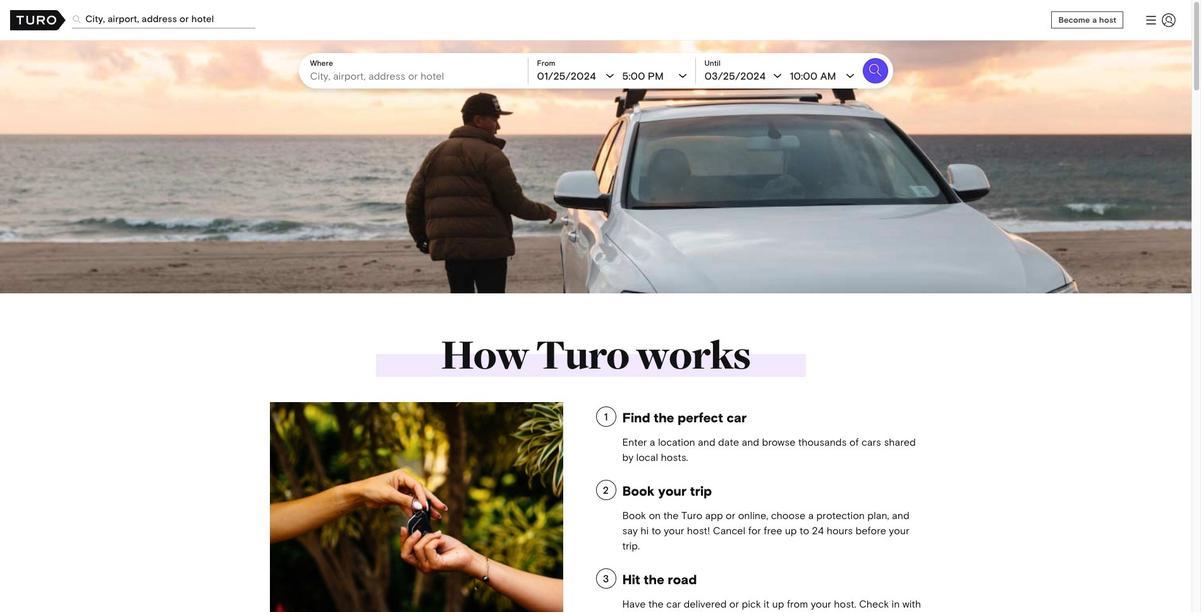 Task type: describe. For each thing, give the bounding box(es) containing it.
menu element
[[1139, 7, 1182, 33]]

turo host handing keys to guest image
[[270, 402, 563, 612]]

1 vertical spatial city, airport, address or hotel field
[[310, 68, 521, 83]]



Task type: vqa. For each thing, say whether or not it's contained in the screenshot.
calendar application
no



Task type: locate. For each thing, give the bounding box(es) containing it.
turo image
[[10, 10, 66, 30]]

City, airport, address or hotel field
[[72, 9, 255, 28], [310, 68, 521, 83]]

None field
[[72, 0, 1044, 38], [310, 68, 521, 83], [72, 0, 1044, 38], [310, 68, 521, 83]]

0 horizontal spatial city, airport, address or hotel field
[[72, 9, 255, 28]]

0 vertical spatial city, airport, address or hotel field
[[72, 9, 255, 28]]

1 horizontal spatial city, airport, address or hotel field
[[310, 68, 521, 83]]



